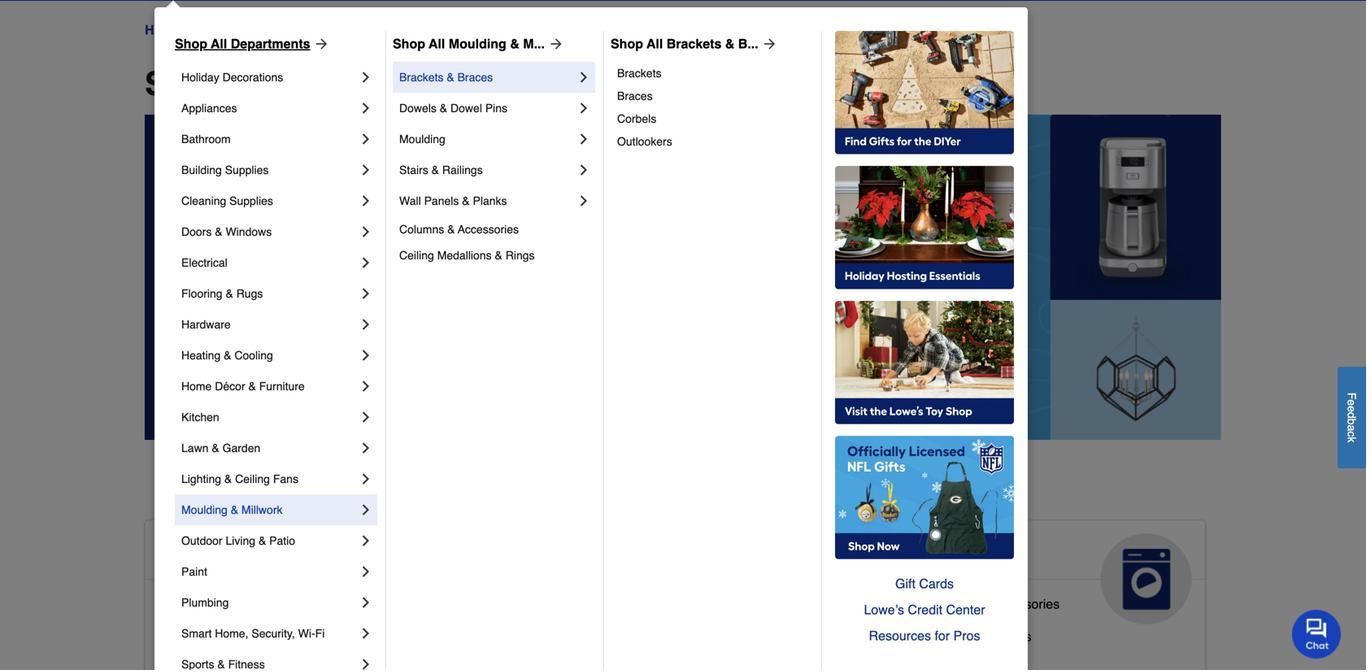 Task type: vqa. For each thing, say whether or not it's contained in the screenshot.
Grab Bars
no



Task type: describe. For each thing, give the bounding box(es) containing it.
animal & pet care image
[[739, 534, 830, 625]]

all for shop all departments
[[211, 36, 227, 51]]

visit the lowe's toy shop. image
[[835, 301, 1014, 425]]

lowe's credit center link
[[835, 597, 1014, 623]]

cooling
[[235, 349, 273, 362]]

chevron right image for cleaning supplies
[[358, 193, 374, 209]]

building
[[181, 163, 222, 177]]

accessible for accessible bathroom
[[159, 597, 221, 612]]

wall panels & planks
[[399, 194, 507, 207]]

1 vertical spatial bathroom
[[224, 597, 281, 612]]

0 vertical spatial bathroom
[[181, 133, 231, 146]]

wall
[[399, 194, 421, 207]]

shop for shop all departments
[[175, 36, 207, 51]]

cleaning supplies
[[181, 194, 273, 207]]

resources for pros link
[[835, 623, 1014, 649]]

& inside shop all moulding & m... link
[[510, 36, 520, 51]]

chevron right image for electrical
[[358, 255, 374, 271]]

0 vertical spatial moulding
[[449, 36, 507, 51]]

center
[[946, 602, 985, 617]]

flooring & rugs link
[[181, 278, 358, 309]]

smart
[[181, 627, 212, 640]]

lowe's
[[864, 602, 904, 617]]

c
[[1346, 431, 1359, 437]]

ceiling medallions & rings link
[[399, 242, 592, 268]]

living
[[226, 534, 255, 547]]

& inside pet beds, houses, & furniture link
[[632, 655, 641, 670]]

resources for pros
[[869, 628, 981, 643]]

chevron right image for kitchen
[[358, 409, 374, 425]]

shop all departments link
[[175, 34, 330, 54]]

& inside home décor & furniture link
[[248, 380, 256, 393]]

2 e from the top
[[1346, 406, 1359, 412]]

panels
[[424, 194, 459, 207]]

shop all moulding & m...
[[393, 36, 545, 51]]

doors
[[181, 225, 212, 238]]

shop all departments
[[175, 36, 310, 51]]

2 horizontal spatial home
[[284, 540, 347, 566]]

home for home décor & furniture
[[181, 380, 212, 393]]

livestock supplies link
[[521, 619, 629, 651]]

chevron right image for plumbing
[[358, 595, 374, 611]]

0 horizontal spatial appliances
[[181, 102, 237, 115]]

stairs & railings link
[[399, 155, 576, 185]]

holiday hosting essentials. image
[[835, 166, 1014, 290]]

corbels
[[617, 112, 657, 125]]

brackets & braces link
[[399, 62, 576, 93]]

lawn & garden link
[[181, 433, 358, 464]]

columns
[[399, 223, 444, 236]]

ceiling inside ceiling medallions & rings link
[[399, 249, 434, 262]]

heating
[[181, 349, 221, 362]]

cleaning supplies link
[[181, 185, 358, 216]]

dowel
[[451, 102, 482, 115]]

f e e d b a c k
[[1346, 393, 1359, 443]]

departments for shop
[[231, 36, 310, 51]]

chevron right image for moulding & millwork
[[358, 502, 374, 518]]

1 horizontal spatial accessories
[[990, 597, 1060, 612]]

& inside animal & pet care
[[603, 540, 620, 566]]

animal
[[521, 540, 597, 566]]

0 horizontal spatial accessories
[[458, 223, 519, 236]]

livestock
[[521, 623, 575, 638]]

dowels & dowel pins link
[[399, 93, 576, 124]]

accessible home
[[159, 540, 347, 566]]

beverage & wine chillers link
[[883, 625, 1032, 658]]

m...
[[523, 36, 545, 51]]

supplies for livestock supplies
[[579, 623, 629, 638]]

bedroom
[[224, 629, 277, 644]]

& inside the heating & cooling 'link'
[[224, 349, 231, 362]]

arrow right image for shop all departments
[[310, 36, 330, 52]]

chevron right image for hardware
[[358, 316, 374, 333]]

kitchen link
[[181, 402, 358, 433]]

lighting & ceiling fans link
[[181, 464, 358, 495]]

chevron right image for stairs & railings
[[576, 162, 592, 178]]

chevron right image for flooring & rugs
[[358, 286, 374, 302]]

security,
[[252, 627, 295, 640]]

accessible bathroom
[[159, 597, 281, 612]]

dowels
[[399, 102, 437, 115]]

columns & accessories link
[[399, 216, 592, 242]]

accessible for accessible home
[[159, 540, 278, 566]]

chevron right image for brackets & braces
[[576, 69, 592, 85]]

lawn & garden
[[181, 442, 261, 455]]

all for shop all departments
[[235, 65, 276, 102]]

& inside appliance parts & accessories link
[[978, 597, 987, 612]]

& inside lighting & ceiling fans link
[[224, 473, 232, 486]]

accessible for accessible bedroom
[[159, 629, 221, 644]]

braces link
[[617, 85, 810, 107]]

fi
[[315, 627, 325, 640]]

0 horizontal spatial braces
[[458, 71, 493, 84]]

flooring
[[181, 287, 223, 300]]

chillers
[[988, 629, 1032, 644]]

supplies for building supplies
[[225, 163, 269, 177]]

appliance parts & accessories
[[883, 597, 1060, 612]]

heating & cooling link
[[181, 340, 358, 371]]

brackets for brackets
[[617, 67, 662, 80]]

décor
[[215, 380, 245, 393]]

smart home, security, wi-fi link
[[181, 618, 358, 649]]

beverage & wine chillers
[[883, 629, 1032, 644]]

arrow right image for shop all moulding & m...
[[545, 36, 564, 52]]

brackets for brackets & braces
[[399, 71, 444, 84]]

planks
[[473, 194, 507, 207]]

livestock supplies
[[521, 623, 629, 638]]

& inside lawn & garden link
[[212, 442, 219, 455]]

for
[[935, 628, 950, 643]]

cleaning
[[181, 194, 226, 207]]

shop for shop all moulding & m...
[[393, 36, 425, 51]]

chevron right image for dowels & dowel pins
[[576, 100, 592, 116]]

wall panels & planks link
[[399, 185, 576, 216]]

0 horizontal spatial appliances link
[[181, 93, 358, 124]]

moulding for moulding
[[399, 133, 446, 146]]

& inside outdoor living & patio link
[[259, 534, 266, 547]]

appliance parts & accessories link
[[883, 593, 1060, 625]]

& inside beverage & wine chillers link
[[943, 629, 951, 644]]

departments for shop
[[285, 65, 483, 102]]

home link
[[145, 20, 181, 40]]

chevron right image for outdoor living & patio
[[358, 533, 374, 549]]

chevron right image for lighting & ceiling fans
[[358, 471, 374, 487]]

animal & pet care link
[[508, 521, 843, 625]]

& inside brackets & braces link
[[447, 71, 454, 84]]

chevron right image for lawn & garden
[[358, 440, 374, 456]]

1 horizontal spatial furniture
[[645, 655, 697, 670]]

enjoy savings year-round. no matter what you're shopping for, find what you need at a great price. image
[[145, 115, 1222, 440]]



Task type: locate. For each thing, give the bounding box(es) containing it.
accessible bedroom link
[[159, 625, 277, 658]]

shop for shop all brackets & b...
[[611, 36, 643, 51]]

resources
[[869, 628, 931, 643]]

1 arrow right image from the left
[[310, 36, 330, 52]]

shop up the "brackets & braces"
[[393, 36, 425, 51]]

f
[[1346, 393, 1359, 399]]

appliances link down decorations at the top left
[[181, 93, 358, 124]]

arrow right image inside shop all departments link
[[310, 36, 330, 52]]

braces up dowel at the top left
[[458, 71, 493, 84]]

outdoor living & patio link
[[181, 525, 358, 556]]

wi-
[[298, 627, 315, 640]]

k
[[1346, 437, 1359, 443]]

accessories
[[458, 223, 519, 236], [990, 597, 1060, 612]]

e up b
[[1346, 406, 1359, 412]]

1 horizontal spatial arrow right image
[[545, 36, 564, 52]]

arrow right image
[[310, 36, 330, 52], [545, 36, 564, 52], [759, 36, 778, 52]]

flooring & rugs
[[181, 287, 263, 300]]

brackets inside brackets & braces link
[[399, 71, 444, 84]]

moulding up brackets & braces link
[[449, 36, 507, 51]]

arrow right image inside shop all moulding & m... link
[[545, 36, 564, 52]]

pet beds, houses, & furniture link
[[521, 651, 697, 670]]

outlookers link
[[617, 130, 810, 153]]

appliances up cards
[[883, 540, 1005, 566]]

b
[[1346, 418, 1359, 425]]

supplies
[[225, 163, 269, 177], [229, 194, 273, 207], [579, 623, 629, 638]]

hardware link
[[181, 309, 358, 340]]

1 vertical spatial furniture
[[645, 655, 697, 670]]

& left dowel at the top left
[[440, 102, 447, 115]]

& left the cooling
[[224, 349, 231, 362]]

& right 'animal'
[[603, 540, 620, 566]]

2 vertical spatial accessible
[[159, 629, 221, 644]]

1 horizontal spatial braces
[[617, 89, 653, 102]]

building supplies link
[[181, 155, 358, 185]]

brackets up dowels
[[399, 71, 444, 84]]

shop up holiday
[[175, 36, 207, 51]]

brackets up the corbels
[[617, 67, 662, 80]]

3 accessible from the top
[[159, 629, 221, 644]]

& left pros
[[943, 629, 951, 644]]

& left rings
[[495, 249, 503, 262]]

b...
[[738, 36, 759, 51]]

& left the m...
[[510, 36, 520, 51]]

& right houses,
[[632, 655, 641, 670]]

moulding & millwork
[[181, 503, 283, 517]]

2 vertical spatial home
[[284, 540, 347, 566]]

columns & accessories
[[399, 223, 519, 236]]

chat invite button image
[[1292, 609, 1342, 659]]

shop
[[145, 65, 226, 102]]

& right 'lighting'
[[224, 473, 232, 486]]

chevron right image for bathroom
[[358, 131, 374, 147]]

1 vertical spatial appliances link
[[870, 521, 1205, 625]]

1 vertical spatial accessories
[[990, 597, 1060, 612]]

all up the "brackets & braces"
[[429, 36, 445, 51]]

braces inside "link"
[[617, 89, 653, 102]]

1 horizontal spatial appliances
[[883, 540, 1005, 566]]

supplies for cleaning supplies
[[229, 194, 273, 207]]

moulding & millwork link
[[181, 495, 358, 525]]

shop up the corbels
[[611, 36, 643, 51]]

1 vertical spatial supplies
[[229, 194, 273, 207]]

ceiling medallions & rings
[[399, 249, 535, 262]]

pros
[[954, 628, 981, 643]]

hardware
[[181, 318, 231, 331]]

& inside ceiling medallions & rings link
[[495, 249, 503, 262]]

2 horizontal spatial moulding
[[449, 36, 507, 51]]

& left the 'rugs'
[[226, 287, 233, 300]]

moulding down dowels
[[399, 133, 446, 146]]

chevron right image for home décor & furniture
[[358, 378, 374, 394]]

medallions
[[437, 249, 492, 262]]

moulding link
[[399, 124, 576, 155]]

1 shop from the left
[[175, 36, 207, 51]]

braces up the corbels
[[617, 89, 653, 102]]

2 arrow right image from the left
[[545, 36, 564, 52]]

smart home, security, wi-fi
[[181, 627, 325, 640]]

kitchen
[[181, 411, 219, 424]]

2 shop from the left
[[393, 36, 425, 51]]

2 horizontal spatial brackets
[[667, 36, 722, 51]]

accessible home link
[[146, 521, 480, 625]]

beverage
[[883, 629, 939, 644]]

0 vertical spatial accessible
[[159, 540, 278, 566]]

1 accessible from the top
[[159, 540, 278, 566]]

arrow right image up brackets & braces link
[[545, 36, 564, 52]]

shop
[[175, 36, 207, 51], [393, 36, 425, 51], [611, 36, 643, 51]]

chevron right image for building supplies
[[358, 162, 374, 178]]

2 horizontal spatial arrow right image
[[759, 36, 778, 52]]

holiday decorations
[[181, 71, 283, 84]]

3 shop from the left
[[611, 36, 643, 51]]

arrow right image up 'shop all departments'
[[310, 36, 330, 52]]

ceiling inside lighting & ceiling fans link
[[235, 473, 270, 486]]

& right "stairs"
[[432, 163, 439, 177]]

0 vertical spatial ceiling
[[399, 249, 434, 262]]

appliance
[[883, 597, 941, 612]]

all for shop all moulding & m...
[[429, 36, 445, 51]]

shop all moulding & m... link
[[393, 34, 564, 54]]

0 vertical spatial accessories
[[458, 223, 519, 236]]

brackets link
[[617, 62, 810, 85]]

stairs
[[399, 163, 428, 177]]

pet
[[626, 540, 662, 566], [521, 655, 541, 670]]

millwork
[[242, 503, 283, 517]]

& left patio
[[259, 534, 266, 547]]

0 vertical spatial home
[[145, 22, 181, 37]]

1 horizontal spatial brackets
[[617, 67, 662, 80]]

bathroom up smart home, security, wi-fi
[[224, 597, 281, 612]]

1 e from the top
[[1346, 399, 1359, 406]]

dowels & dowel pins
[[399, 102, 508, 115]]

& right décor
[[248, 380, 256, 393]]

brackets inside brackets link
[[617, 67, 662, 80]]

lowe's credit center
[[864, 602, 985, 617]]

0 horizontal spatial moulding
[[181, 503, 228, 517]]

home,
[[215, 627, 248, 640]]

chevron right image for paint
[[358, 564, 374, 580]]

lighting & ceiling fans
[[181, 473, 298, 486]]

moulding for moulding & millwork
[[181, 503, 228, 517]]

1 vertical spatial home
[[181, 380, 212, 393]]

0 vertical spatial supplies
[[225, 163, 269, 177]]

cards
[[919, 576, 954, 591]]

& right doors
[[215, 225, 223, 238]]

chevron right image for holiday decorations
[[358, 69, 374, 85]]

& up dowels & dowel pins
[[447, 71, 454, 84]]

home
[[145, 22, 181, 37], [181, 380, 212, 393], [284, 540, 347, 566]]

& right lawn
[[212, 442, 219, 455]]

accessible bathroom link
[[159, 593, 281, 625]]

& inside "dowels & dowel pins" 'link'
[[440, 102, 447, 115]]

chevron right image for smart home, security, wi-fi
[[358, 626, 374, 642]]

1 vertical spatial accessible
[[159, 597, 221, 612]]

0 vertical spatial appliances link
[[181, 93, 358, 124]]

officially licensed n f l gifts. shop now. image
[[835, 436, 1014, 560]]

1 vertical spatial appliances
[[883, 540, 1005, 566]]

furniture right houses,
[[645, 655, 697, 670]]

1 vertical spatial ceiling
[[235, 473, 270, 486]]

& inside "columns & accessories" link
[[447, 223, 455, 236]]

find gifts for the diyer. image
[[835, 31, 1014, 155]]

supplies up "windows"
[[229, 194, 273, 207]]

animal & pet care
[[521, 540, 662, 592]]

appliances link
[[181, 93, 358, 124], [870, 521, 1205, 625]]

bathroom up building
[[181, 133, 231, 146]]

chevron right image
[[576, 69, 592, 85], [576, 131, 592, 147], [576, 162, 592, 178], [358, 224, 374, 240], [358, 255, 374, 271], [358, 316, 374, 333], [358, 347, 374, 364], [358, 378, 374, 394], [358, 409, 374, 425], [358, 440, 374, 456], [358, 471, 374, 487], [358, 502, 374, 518], [358, 656, 374, 670]]

& inside shop all brackets & b... link
[[725, 36, 735, 51]]

moulding up outdoor
[[181, 503, 228, 517]]

accessible home image
[[376, 534, 467, 625]]

brackets inside shop all brackets & b... link
[[667, 36, 722, 51]]

ceiling down "columns"
[[399, 249, 434, 262]]

home for home
[[145, 22, 181, 37]]

departments link
[[195, 20, 270, 40]]

electrical link
[[181, 247, 358, 278]]

supplies up pet beds, houses, & furniture link
[[579, 623, 629, 638]]

home décor & furniture
[[181, 380, 305, 393]]

1 horizontal spatial shop
[[393, 36, 425, 51]]

credit
[[908, 602, 943, 617]]

chevron right image
[[358, 69, 374, 85], [358, 100, 374, 116], [576, 100, 592, 116], [358, 131, 374, 147], [358, 162, 374, 178], [358, 193, 374, 209], [576, 193, 592, 209], [358, 286, 374, 302], [358, 533, 374, 549], [358, 564, 374, 580], [358, 595, 374, 611], [358, 626, 374, 642]]

appliances down holiday
[[181, 102, 237, 115]]

corbels link
[[617, 107, 810, 130]]

2 accessible from the top
[[159, 597, 221, 612]]

1 vertical spatial braces
[[617, 89, 653, 102]]

chevron right image for moulding
[[576, 131, 592, 147]]

chevron right image for doors & windows
[[358, 224, 374, 240]]

brackets up brackets link
[[667, 36, 722, 51]]

0 horizontal spatial ceiling
[[235, 473, 270, 486]]

building supplies
[[181, 163, 269, 177]]

1 vertical spatial moulding
[[399, 133, 446, 146]]

& left the b...
[[725, 36, 735, 51]]

plumbing
[[181, 596, 229, 609]]

accessories up ceiling medallions & rings link
[[458, 223, 519, 236]]

&
[[510, 36, 520, 51], [725, 36, 735, 51], [447, 71, 454, 84], [440, 102, 447, 115], [432, 163, 439, 177], [462, 194, 470, 207], [447, 223, 455, 236], [215, 225, 223, 238], [495, 249, 503, 262], [226, 287, 233, 300], [224, 349, 231, 362], [248, 380, 256, 393], [212, 442, 219, 455], [224, 473, 232, 486], [231, 503, 238, 517], [259, 534, 266, 547], [603, 540, 620, 566], [978, 597, 987, 612], [943, 629, 951, 644], [632, 655, 641, 670]]

1 horizontal spatial pet
[[626, 540, 662, 566]]

3 arrow right image from the left
[[759, 36, 778, 52]]

ceiling up 'millwork'
[[235, 473, 270, 486]]

1 horizontal spatial appliances link
[[870, 521, 1205, 625]]

& inside stairs & railings link
[[432, 163, 439, 177]]

e up d
[[1346, 399, 1359, 406]]

accessible bedroom
[[159, 629, 277, 644]]

outlookers
[[617, 135, 672, 148]]

arrow right image inside shop all brackets & b... link
[[759, 36, 778, 52]]

supplies up the cleaning supplies
[[225, 163, 269, 177]]

all up brackets link
[[647, 36, 663, 51]]

garden
[[223, 442, 261, 455]]

2 vertical spatial moulding
[[181, 503, 228, 517]]

brackets & braces
[[399, 71, 493, 84]]

all up holiday decorations
[[211, 36, 227, 51]]

0 vertical spatial furniture
[[259, 380, 305, 393]]

1 vertical spatial pet
[[521, 655, 541, 670]]

0 horizontal spatial arrow right image
[[310, 36, 330, 52]]

appliances link up chillers
[[870, 521, 1205, 625]]

all for shop all brackets & b...
[[647, 36, 663, 51]]

1 horizontal spatial ceiling
[[399, 249, 434, 262]]

0 vertical spatial appliances
[[181, 102, 237, 115]]

2 horizontal spatial shop
[[611, 36, 643, 51]]

doors & windows link
[[181, 216, 358, 247]]

None search field
[[514, 0, 959, 3]]

a
[[1346, 425, 1359, 431]]

rings
[[506, 249, 535, 262]]

shop all brackets & b... link
[[611, 34, 778, 54]]

accessories up chillers
[[990, 597, 1060, 612]]

moulding
[[449, 36, 507, 51], [399, 133, 446, 146], [181, 503, 228, 517]]

0 vertical spatial pet
[[626, 540, 662, 566]]

patio
[[269, 534, 295, 547]]

arrow right image for shop all brackets & b...
[[759, 36, 778, 52]]

0 horizontal spatial home
[[145, 22, 181, 37]]

chevron right image for wall panels & planks
[[576, 193, 592, 209]]

0 horizontal spatial brackets
[[399, 71, 444, 84]]

& inside the wall panels & planks link
[[462, 194, 470, 207]]

care
[[521, 566, 572, 592]]

all down shop all departments link
[[235, 65, 276, 102]]

bathroom link
[[181, 124, 358, 155]]

& left planks at the top left
[[462, 194, 470, 207]]

furniture down the heating & cooling 'link'
[[259, 380, 305, 393]]

& right parts at the right of page
[[978, 597, 987, 612]]

holiday decorations link
[[181, 62, 358, 93]]

0 horizontal spatial furniture
[[259, 380, 305, 393]]

plumbing link
[[181, 587, 358, 618]]

0 horizontal spatial shop
[[175, 36, 207, 51]]

1 horizontal spatial home
[[181, 380, 212, 393]]

& inside doors & windows link
[[215, 225, 223, 238]]

pet inside animal & pet care
[[626, 540, 662, 566]]

paint
[[181, 565, 207, 578]]

& inside moulding & millwork link
[[231, 503, 238, 517]]

lighting
[[181, 473, 221, 486]]

chevron right image for appliances
[[358, 100, 374, 116]]

pet inside pet beds, houses, & furniture link
[[521, 655, 541, 670]]

2 vertical spatial supplies
[[579, 623, 629, 638]]

& left 'millwork'
[[231, 503, 238, 517]]

outdoor
[[181, 534, 223, 547]]

& down wall panels & planks
[[447, 223, 455, 236]]

electrical
[[181, 256, 228, 269]]

1 horizontal spatial moulding
[[399, 133, 446, 146]]

arrow right image up brackets link
[[759, 36, 778, 52]]

beds,
[[544, 655, 577, 670]]

0 vertical spatial braces
[[458, 71, 493, 84]]

chevron right image for heating & cooling
[[358, 347, 374, 364]]

gift cards
[[896, 576, 954, 591]]

heating & cooling
[[181, 349, 273, 362]]

houses,
[[581, 655, 629, 670]]

departments
[[195, 22, 270, 37], [231, 36, 310, 51], [285, 65, 483, 102]]

bathroom
[[181, 133, 231, 146], [224, 597, 281, 612]]

appliances image
[[1101, 534, 1192, 625]]

0 horizontal spatial pet
[[521, 655, 541, 670]]

wine
[[955, 629, 985, 644]]

& inside the flooring & rugs link
[[226, 287, 233, 300]]



